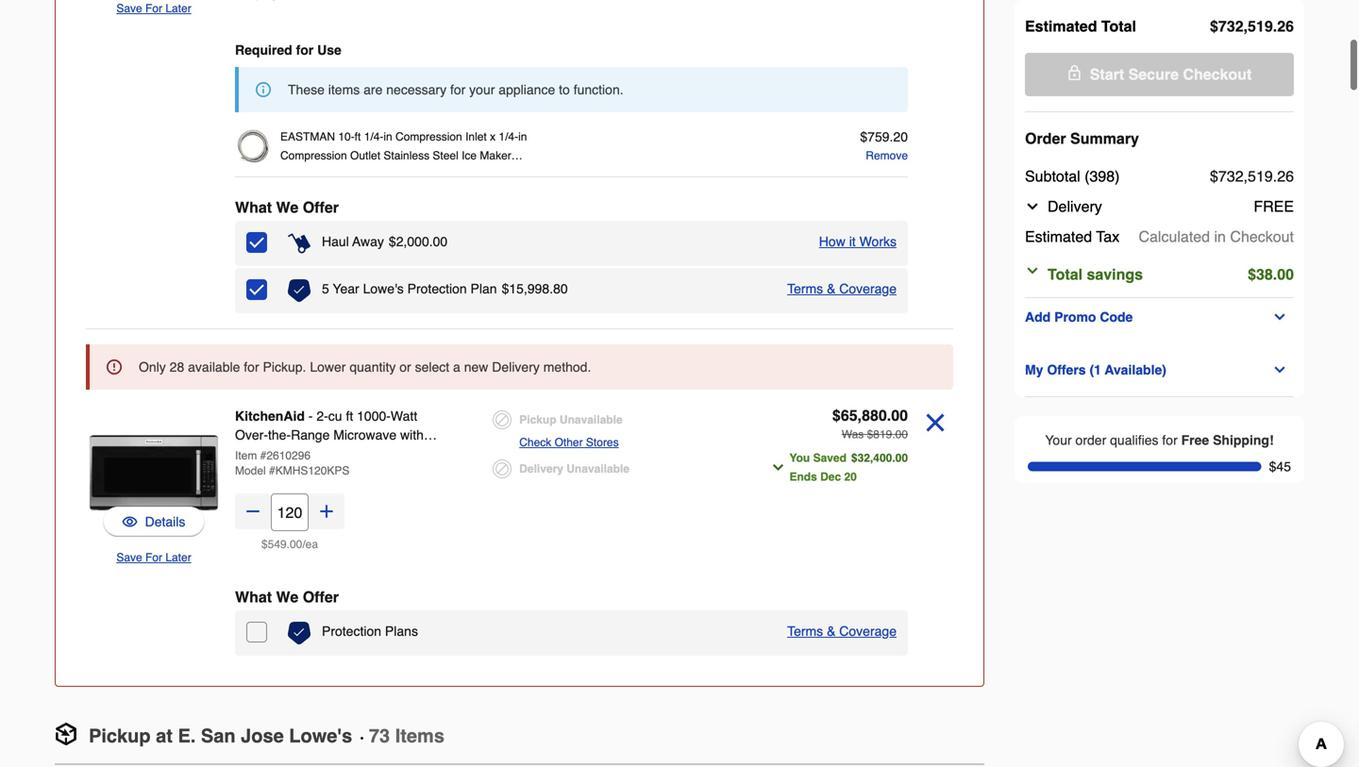 Task type: describe. For each thing, give the bounding box(es) containing it.
terms & coverage button for protection plans
[[788, 622, 897, 641]]

1 save from the top
[[116, 2, 142, 15]]

the-
[[268, 428, 291, 443]]

other
[[555, 436, 583, 449]]

plus image
[[317, 502, 336, 521]]

pickup at e. san jose lowe's
[[89, 726, 352, 747]]

1 1/4- from the left
[[364, 130, 384, 144]]

pickup for pickup unavailable
[[520, 414, 557, 427]]

0 horizontal spatial lowe's
[[289, 726, 352, 747]]

works
[[860, 234, 897, 249]]

chevron down image for my offers (1 available)
[[1273, 363, 1288, 378]]

item #2610296 model #kmhs120kps
[[235, 449, 350, 478]]

80
[[553, 281, 568, 296]]

1000-
[[357, 409, 391, 424]]

2 save for later button from the top
[[116, 549, 191, 567]]

over-
[[235, 428, 268, 443]]

use
[[317, 42, 342, 58]]

year
[[333, 281, 359, 296]]

info image
[[256, 82, 271, 97]]

bullet image
[[360, 737, 364, 741]]

0 vertical spatial chevron down image
[[1025, 263, 1040, 279]]

(398)
[[1085, 168, 1120, 185]]

select
[[415, 360, 450, 375]]

0 horizontal spatial in
[[384, 130, 393, 144]]

necessary
[[386, 82, 447, 97]]

1 what from the top
[[235, 199, 272, 216]]

for for second save for later button from the bottom
[[145, 2, 162, 15]]

65,880
[[841, 407, 887, 424]]

check other stores
[[520, 436, 619, 449]]

$ 65,880 .00 was $ 819 .00
[[833, 407, 908, 441]]

for for second save for later button from the top
[[145, 551, 162, 565]]

a
[[453, 360, 461, 375]]

1 horizontal spatial compression
[[396, 130, 462, 144]]

cu
[[328, 409, 342, 424]]

pickup for pickup at e. san jose lowe's
[[89, 726, 151, 747]]

order
[[1076, 433, 1107, 448]]

unavailable for delivery unavailable
[[567, 463, 630, 476]]

2-cu ft 1000-watt over-the-range microwave with sensor cooking (stainless steel with printshield finish)
[[235, 409, 425, 481]]

how it works
[[819, 234, 897, 249]]

items
[[395, 726, 445, 747]]

$ 732,519 . 26 for total
[[1210, 17, 1294, 35]]

only 28 available for pickup. lower quantity or select a new delivery method.
[[139, 360, 591, 375]]

start secure checkout
[[1090, 66, 1252, 83]]

2 we from the top
[[276, 589, 299, 606]]

2 offer from the top
[[303, 589, 339, 606]]

available
[[188, 360, 240, 375]]

away
[[352, 234, 384, 249]]

$ up saved
[[833, 407, 841, 424]]

these
[[288, 82, 325, 97]]

. for estimated total
[[1273, 17, 1278, 35]]

outlet
[[350, 149, 381, 162]]

quickview image
[[122, 513, 137, 532]]

at
[[156, 726, 173, 747]]

732,519 for estimated total
[[1219, 17, 1273, 35]]

minus image
[[244, 502, 262, 521]]

kitchenaid
[[235, 409, 305, 424]]

73 items
[[369, 726, 445, 747]]

printshield
[[262, 465, 324, 481]]

error image
[[107, 360, 122, 375]]

savings
[[1087, 266, 1143, 283]]

these items are necessary for your appliance to function.
[[288, 82, 624, 97]]

28
[[170, 360, 184, 375]]

$45
[[1270, 459, 1292, 475]]

unavailable for pickup unavailable
[[560, 414, 623, 427]]

5
[[322, 281, 329, 296]]

chevron down image for add promo code
[[1273, 310, 1288, 325]]

plan
[[471, 281, 497, 296]]

saved
[[813, 452, 847, 465]]

order
[[1025, 130, 1067, 147]]

2-cu ft 1000-watt over-the-range microwave with sensor cooking (stainless steel with printshield finish) image
[[86, 405, 222, 541]]

0 horizontal spatial total
[[1048, 266, 1083, 283]]

$ right away
[[389, 234, 396, 249]]

$ down minus image on the left bottom
[[262, 538, 268, 551]]

delivery for delivery
[[1048, 198, 1103, 215]]

.00 up 819
[[887, 407, 908, 424]]

it
[[849, 234, 856, 249]]

kitchenaid -
[[235, 409, 317, 424]]

0 horizontal spatial chevron down image
[[771, 460, 786, 475]]

terms for protection plans
[[788, 624, 823, 639]]

stores
[[586, 436, 619, 449]]

1 save for later button from the top
[[116, 0, 191, 18]]

32,400
[[858, 452, 893, 465]]

732,519 for subtotal (398)
[[1219, 168, 1273, 185]]

1 horizontal spatial in
[[518, 130, 527, 144]]

option group containing pickup unavailable
[[493, 407, 755, 482]]

how
[[819, 234, 846, 249]]

1 vertical spatial compression
[[280, 149, 347, 162]]

0 vertical spatial lowe's
[[363, 281, 404, 296]]

2 save from the top
[[116, 551, 142, 565]]

for left free
[[1163, 433, 1178, 448]]

$ up calculated in checkout
[[1210, 168, 1219, 185]]

.00 down 'stepper number input field with increment and decrement buttons' 'number field'
[[287, 538, 302, 551]]

add
[[1025, 310, 1051, 325]]

to
[[559, 82, 570, 97]]

shipping!
[[1213, 433, 1274, 448]]

2 1/4- from the left
[[499, 130, 518, 144]]

haul away $ 2,000 .00
[[322, 234, 448, 249]]

maker
[[480, 149, 512, 162]]

10-ft 1/4-in compression inlet x 1/4-in compression outlet stainless steel ice maker connector image
[[235, 127, 273, 165]]

& for protection plans
[[827, 624, 836, 639]]

cooking
[[281, 447, 329, 462]]

free
[[1254, 198, 1294, 215]]

protection plan filled image
[[288, 279, 311, 302]]

20
[[845, 471, 857, 484]]

terms & coverage for 5 year lowe's protection plan
[[788, 281, 897, 296]]

0 vertical spatial with
[[400, 428, 424, 443]]

remove item image
[[920, 407, 952, 439]]

you saved $ 32,400 .00 ends dec 20
[[790, 452, 908, 484]]

$ right was
[[867, 428, 874, 441]]

check other stores button
[[520, 433, 619, 452]]

checkout for calculated in checkout
[[1231, 228, 1294, 245]]

free
[[1182, 433, 1210, 448]]

are
[[364, 82, 383, 97]]

$759.20
[[861, 129, 908, 144]]

eastman
[[280, 130, 335, 144]]

watt
[[391, 409, 418, 424]]

$ 549 .00 /ea
[[262, 538, 318, 551]]

jose
[[241, 726, 284, 747]]

how it works button
[[819, 232, 897, 251]]

add promo code link
[[1025, 306, 1294, 329]]

.00 up 32,400 at the right bottom of the page
[[893, 428, 908, 441]]

order summary
[[1025, 130, 1140, 147]]

15,998
[[509, 281, 550, 296]]

$ right plan
[[502, 281, 509, 296]]

connector
[[280, 168, 333, 181]]

#kmhs120kps
[[269, 465, 350, 478]]

save for later for second save for later button from the bottom
[[116, 2, 191, 15]]

ft for cu
[[346, 409, 353, 424]]

protection plan filled image
[[288, 622, 311, 645]]

2 vertical spatial .
[[550, 281, 553, 296]]

eastman 10-ft 1/4-in compression inlet x 1/4-in compression outlet stainless steel ice maker connector
[[280, 130, 527, 181]]

coverage for protection plans
[[840, 624, 897, 639]]

appliance
[[499, 82, 555, 97]]



Task type: vqa. For each thing, say whether or not it's contained in the screenshot.
Cart in 29 list item
no



Task type: locate. For each thing, give the bounding box(es) containing it.
what we offer up haul away filled image
[[235, 199, 339, 216]]

0 horizontal spatial protection
[[322, 624, 381, 639]]

1 horizontal spatial ft
[[355, 130, 361, 144]]

pickup.
[[263, 360, 306, 375]]

haul away filled image
[[288, 232, 311, 255]]

subtotal (398)
[[1025, 168, 1120, 185]]

protection left plans
[[322, 624, 381, 639]]

chevron down image up add
[[1025, 263, 1040, 279]]

1 vertical spatial .
[[1273, 168, 1278, 185]]

1 vertical spatial delivery
[[492, 360, 540, 375]]

save for later
[[116, 2, 191, 15], [116, 551, 191, 565]]

what down "549"
[[235, 589, 272, 606]]

lowe's right year
[[363, 281, 404, 296]]

0 vertical spatial delivery
[[1048, 198, 1103, 215]]

2 what we offer from the top
[[235, 589, 339, 606]]

available)
[[1105, 363, 1167, 378]]

1 vertical spatial 732,519
[[1219, 168, 1273, 185]]

block image for pickup unavailable
[[493, 411, 512, 430]]

2 save for later from the top
[[116, 551, 191, 565]]

0 horizontal spatial with
[[235, 465, 259, 481]]

1 terms & coverage from the top
[[788, 281, 897, 296]]

1 vertical spatial checkout
[[1231, 228, 1294, 245]]

0 vertical spatial what we offer
[[235, 199, 339, 216]]

secure
[[1129, 66, 1179, 83]]

we up protection plan filled image
[[276, 589, 299, 606]]

1 horizontal spatial protection
[[408, 281, 467, 296]]

-
[[309, 409, 313, 424]]

we down connector
[[276, 199, 299, 216]]

1 vertical spatial with
[[235, 465, 259, 481]]

2 terms & coverage from the top
[[788, 624, 897, 639]]

5 year lowe's protection plan $ 15,998 . 80
[[322, 281, 568, 296]]

dec
[[821, 471, 841, 484]]

1 horizontal spatial with
[[400, 428, 424, 443]]

block image left "delivery unavailable"
[[493, 460, 512, 479]]

1 horizontal spatial lowe's
[[363, 281, 404, 296]]

remove
[[866, 149, 908, 162]]

promo
[[1055, 310, 1097, 325]]

& for 5 year lowe's protection plan
[[827, 281, 836, 296]]

1 horizontal spatial total
[[1102, 17, 1137, 35]]

terms & coverage button
[[788, 279, 897, 298], [788, 622, 897, 641]]

total savings
[[1048, 266, 1143, 283]]

tax
[[1097, 228, 1120, 245]]

secure image
[[1068, 65, 1083, 80]]

1 26 from the top
[[1278, 17, 1294, 35]]

.00 down 'free'
[[1273, 266, 1294, 283]]

with down the watt
[[400, 428, 424, 443]]

0 horizontal spatial pickup
[[89, 726, 151, 747]]

checkout inside button
[[1183, 66, 1252, 83]]

function.
[[574, 82, 624, 97]]

26 for estimated total
[[1278, 17, 1294, 35]]

1 vertical spatial terms
[[788, 624, 823, 639]]

my offers (1 available)
[[1025, 363, 1167, 378]]

(1
[[1090, 363, 1102, 378]]

delivery
[[1048, 198, 1103, 215], [492, 360, 540, 375], [520, 463, 564, 476]]

pickup up check
[[520, 414, 557, 427]]

0 horizontal spatial compression
[[280, 149, 347, 162]]

0 vertical spatial block image
[[493, 411, 512, 430]]

inlet
[[466, 130, 487, 144]]

2 horizontal spatial in
[[1215, 228, 1226, 245]]

details button
[[103, 507, 205, 537], [122, 513, 185, 532]]

1 offer from the top
[[303, 199, 339, 216]]

new
[[464, 360, 489, 375]]

chevron down image inside add promo code link
[[1273, 310, 1288, 325]]

plans
[[385, 624, 418, 639]]

0 vertical spatial terms & coverage
[[788, 281, 897, 296]]

1 vertical spatial &
[[827, 624, 836, 639]]

steel inside the 2-cu ft 1000-watt over-the-range microwave with sensor cooking (stainless steel with printshield finish)
[[395, 447, 425, 462]]

$ down calculated in checkout
[[1248, 266, 1257, 283]]

estimated for estimated total
[[1025, 17, 1098, 35]]

732,519 up 'free'
[[1219, 168, 1273, 185]]

38
[[1257, 266, 1273, 283]]

1 vertical spatial total
[[1048, 266, 1083, 283]]

0 horizontal spatial steel
[[395, 447, 425, 462]]

range
[[291, 428, 330, 443]]

estimated up secure "icon"
[[1025, 17, 1098, 35]]

0 vertical spatial save
[[116, 2, 142, 15]]

Stepper number input field with increment and decrement buttons number field
[[271, 494, 309, 532]]

1 save for later from the top
[[116, 2, 191, 15]]

quantity
[[350, 360, 396, 375]]

ft for 10-
[[355, 130, 361, 144]]

1 vertical spatial save for later button
[[116, 549, 191, 567]]

1/4- up outlet
[[364, 130, 384, 144]]

1 vertical spatial 26
[[1278, 168, 1294, 185]]

x
[[490, 130, 496, 144]]

1 what we offer from the top
[[235, 199, 339, 216]]

compression
[[396, 130, 462, 144], [280, 149, 347, 162]]

1 we from the top
[[276, 199, 299, 216]]

1 $ 732,519 . 26 from the top
[[1210, 17, 1294, 35]]

total down estimated tax
[[1048, 266, 1083, 283]]

1 vertical spatial steel
[[395, 447, 425, 462]]

estimated for estimated tax
[[1025, 228, 1093, 245]]

1 vertical spatial terms & coverage button
[[788, 622, 897, 641]]

offer up protection plan filled image
[[303, 589, 339, 606]]

haul
[[322, 234, 349, 249]]

2 later from the top
[[166, 551, 191, 565]]

for left your
[[450, 82, 466, 97]]

1 732,519 from the top
[[1219, 17, 1273, 35]]

chevron down image up "shipping!"
[[1273, 363, 1288, 378]]

1 vertical spatial estimated
[[1025, 228, 1093, 245]]

pickup left at at the left bottom of the page
[[89, 726, 151, 747]]

pickup image
[[55, 723, 77, 746]]

26 for subtotal (398)
[[1278, 168, 1294, 185]]

compression up the stainless
[[396, 130, 462, 144]]

.
[[1273, 17, 1278, 35], [1273, 168, 1278, 185], [550, 281, 553, 296]]

(stainless
[[333, 447, 391, 462]]

1 vertical spatial save for later
[[116, 551, 191, 565]]

2 vertical spatial delivery
[[520, 463, 564, 476]]

qualifies
[[1110, 433, 1159, 448]]

2 coverage from the top
[[840, 624, 897, 639]]

2 terms from the top
[[788, 624, 823, 639]]

1 vertical spatial what we offer
[[235, 589, 339, 606]]

checkout
[[1183, 66, 1252, 83], [1231, 228, 1294, 245]]

1 vertical spatial coverage
[[840, 624, 897, 639]]

732,519
[[1219, 17, 1273, 35], [1219, 168, 1273, 185]]

calculated
[[1139, 228, 1210, 245]]

what we offer up protection plan filled image
[[235, 589, 339, 606]]

1 vertical spatial save
[[116, 551, 142, 565]]

1 vertical spatial for
[[145, 551, 162, 565]]

1 block image from the top
[[493, 411, 512, 430]]

protection plans
[[322, 624, 418, 639]]

check
[[520, 436, 552, 449]]

offer down connector
[[303, 199, 339, 216]]

delivery right new
[[492, 360, 540, 375]]

estimated total
[[1025, 17, 1137, 35]]

in right x
[[518, 130, 527, 144]]

pickup
[[520, 414, 557, 427], [89, 726, 151, 747]]

$ 732,519 . 26
[[1210, 17, 1294, 35], [1210, 168, 1294, 185]]

steel down the watt
[[395, 447, 425, 462]]

$ 732,519 . 26 for (398)
[[1210, 168, 1294, 185]]

1 vertical spatial we
[[276, 589, 299, 606]]

protection
[[408, 281, 467, 296], [322, 624, 381, 639]]

block image for delivery unavailable
[[493, 460, 512, 479]]

2 & from the top
[[827, 624, 836, 639]]

steel
[[433, 149, 459, 162], [395, 447, 425, 462]]

save for later button
[[116, 0, 191, 18], [116, 549, 191, 567]]

2 block image from the top
[[493, 460, 512, 479]]

1 vertical spatial protection
[[322, 624, 381, 639]]

1 later from the top
[[166, 2, 191, 15]]

732,519 up start secure checkout
[[1219, 17, 1273, 35]]

e.
[[178, 726, 196, 747]]

1 vertical spatial pickup
[[89, 726, 151, 747]]

estimated tax
[[1025, 228, 1120, 245]]

&
[[827, 281, 836, 296], [827, 624, 836, 639]]

chevron down image down $ 38 .00
[[1273, 310, 1288, 325]]

in right calculated
[[1215, 228, 1226, 245]]

start
[[1090, 66, 1125, 83]]

estimated
[[1025, 17, 1098, 35], [1025, 228, 1093, 245]]

0 vertical spatial offer
[[303, 199, 339, 216]]

checkout down 'free'
[[1231, 228, 1294, 245]]

delivery down check
[[520, 463, 564, 476]]

add promo code
[[1025, 310, 1133, 325]]

terms & coverage for protection plans
[[788, 624, 897, 639]]

0 vertical spatial 26
[[1278, 17, 1294, 35]]

$ 732,519 . 26 up 'free'
[[1210, 168, 1294, 185]]

1 vertical spatial ft
[[346, 409, 353, 424]]

0 vertical spatial terms
[[788, 281, 823, 296]]

.00 up 5 year lowe's protection plan $ 15,998 . 80
[[429, 234, 448, 249]]

compression down "eastman"
[[280, 149, 347, 162]]

protection left plan
[[408, 281, 467, 296]]

steel left ice
[[433, 149, 459, 162]]

steel for stainless
[[433, 149, 459, 162]]

1 vertical spatial block image
[[493, 460, 512, 479]]

0 vertical spatial save for later
[[116, 2, 191, 15]]

ft inside eastman 10-ft 1/4-in compression inlet x 1/4-in compression outlet stainless steel ice maker connector
[[355, 130, 361, 144]]

1 vertical spatial offer
[[303, 589, 339, 606]]

0 vertical spatial steel
[[433, 149, 459, 162]]

0 vertical spatial total
[[1102, 17, 1137, 35]]

steel inside eastman 10-ft 1/4-in compression inlet x 1/4-in compression outlet stainless steel ice maker connector
[[433, 149, 459, 162]]

option group
[[493, 407, 755, 482]]

delivery unavailable
[[520, 463, 630, 476]]

0 vertical spatial coverage
[[840, 281, 897, 296]]

0 vertical spatial 732,519
[[1219, 17, 1273, 35]]

.00 down 819
[[893, 452, 908, 465]]

#2610296
[[260, 449, 311, 463]]

for left use at the top left of page
[[296, 42, 314, 58]]

only
[[139, 360, 166, 375]]

what down 10-ft 1/4-in compression inlet x 1/4-in compression outlet stainless steel ice maker connector icon
[[235, 199, 272, 216]]

0 vertical spatial save for later button
[[116, 0, 191, 18]]

1 estimated from the top
[[1025, 17, 1098, 35]]

chevron down image left you
[[771, 460, 786, 475]]

73
[[369, 726, 390, 747]]

chevron down image inside my offers (1 available) link
[[1273, 363, 1288, 378]]

0 vertical spatial pickup
[[520, 414, 557, 427]]

1 terms & coverage button from the top
[[788, 279, 897, 298]]

1 horizontal spatial steel
[[433, 149, 459, 162]]

0 vertical spatial what
[[235, 199, 272, 216]]

items
[[328, 82, 360, 97]]

you
[[790, 452, 810, 465]]

coverage for 5 year lowe's protection plan
[[840, 281, 897, 296]]

0 vertical spatial checkout
[[1183, 66, 1252, 83]]

.00 inside you saved $ 32,400 .00 ends dec 20
[[893, 452, 908, 465]]

pickup inside option group
[[520, 414, 557, 427]]

$759.20 remove
[[861, 129, 908, 162]]

$ 732,519 . 26 up start secure checkout
[[1210, 17, 1294, 35]]

1 vertical spatial lowe's
[[289, 726, 352, 747]]

2 732,519 from the top
[[1219, 168, 1273, 185]]

0 vertical spatial unavailable
[[560, 414, 623, 427]]

1 horizontal spatial pickup
[[520, 414, 557, 427]]

1 for from the top
[[145, 2, 162, 15]]

1 terms from the top
[[788, 281, 823, 296]]

2 vertical spatial chevron down image
[[1273, 363, 1288, 378]]

total up start
[[1102, 17, 1137, 35]]

delivery down subtotal (398)
[[1048, 198, 1103, 215]]

my offers (1 available) link
[[1025, 359, 1294, 381]]

0 vertical spatial &
[[827, 281, 836, 296]]

0 vertical spatial later
[[166, 2, 191, 15]]

microwave
[[334, 428, 397, 443]]

san
[[201, 726, 236, 747]]

2 estimated from the top
[[1025, 228, 1093, 245]]

0 vertical spatial protection
[[408, 281, 467, 296]]

0 vertical spatial estimated
[[1025, 17, 1098, 35]]

0 horizontal spatial ft
[[346, 409, 353, 424]]

estimated left tax
[[1025, 228, 1093, 245]]

10-
[[338, 130, 355, 144]]

1 vertical spatial later
[[166, 551, 191, 565]]

1/4- right x
[[499, 130, 518, 144]]

checkout for start secure checkout
[[1183, 66, 1252, 83]]

2-
[[317, 409, 328, 424]]

ft inside the 2-cu ft 1000-watt over-the-range microwave with sensor cooking (stainless steel with printshield finish)
[[346, 409, 353, 424]]

terms & coverage button for 5 year lowe's protection plan
[[788, 279, 897, 298]]

calculated in checkout
[[1139, 228, 1294, 245]]

1 vertical spatial $ 732,519 . 26
[[1210, 168, 1294, 185]]

1 vertical spatial chevron down image
[[771, 460, 786, 475]]

offer
[[303, 199, 339, 216], [303, 589, 339, 606]]

in up the stainless
[[384, 130, 393, 144]]

1 & from the top
[[827, 281, 836, 296]]

was
[[842, 428, 864, 441]]

. for subtotal (398)
[[1273, 168, 1278, 185]]

0 vertical spatial $ 732,519 . 26
[[1210, 17, 1294, 35]]

0 vertical spatial compression
[[396, 130, 462, 144]]

or
[[400, 360, 411, 375]]

chevron down image down subtotal
[[1025, 199, 1040, 214]]

save for later for second save for later button from the top
[[116, 551, 191, 565]]

2 26 from the top
[[1278, 168, 1294, 185]]

with down item
[[235, 465, 259, 481]]

2 $ 732,519 . 26 from the top
[[1210, 168, 1294, 185]]

/ea
[[302, 538, 318, 551]]

start secure checkout button
[[1025, 53, 1294, 96]]

$ up 20
[[852, 452, 858, 465]]

2 what from the top
[[235, 589, 272, 606]]

0 horizontal spatial 1/4-
[[364, 130, 384, 144]]

1 vertical spatial chevron down image
[[1273, 310, 1288, 325]]

lowe's left bullet image
[[289, 726, 352, 747]]

block image left pickup unavailable
[[493, 411, 512, 430]]

offers
[[1047, 363, 1086, 378]]

what
[[235, 199, 272, 216], [235, 589, 272, 606]]

ends
[[790, 471, 817, 484]]

for
[[145, 2, 162, 15], [145, 551, 162, 565]]

steel for (stainless
[[395, 447, 425, 462]]

0 vertical spatial for
[[145, 2, 162, 15]]

your order qualifies for free shipping!
[[1046, 433, 1274, 448]]

delivery for delivery unavailable
[[520, 463, 564, 476]]

required for use
[[235, 42, 342, 58]]

1 horizontal spatial chevron down image
[[1025, 199, 1040, 214]]

for left 'pickup.' on the left top of the page
[[244, 360, 259, 375]]

checkout right secure
[[1183, 66, 1252, 83]]

0 vertical spatial chevron down image
[[1025, 199, 1040, 214]]

549
[[268, 538, 287, 551]]

ft right cu
[[346, 409, 353, 424]]

2 for from the top
[[145, 551, 162, 565]]

terms for 5 year lowe's protection plan
[[788, 281, 823, 296]]

1 vertical spatial unavailable
[[567, 463, 630, 476]]

0 vertical spatial .
[[1273, 17, 1278, 35]]

0 vertical spatial we
[[276, 199, 299, 216]]

chevron down image
[[1025, 263, 1040, 279], [1273, 310, 1288, 325], [1273, 363, 1288, 378]]

0 vertical spatial ft
[[355, 130, 361, 144]]

1 horizontal spatial 1/4-
[[499, 130, 518, 144]]

unavailable up stores
[[560, 414, 623, 427]]

block image
[[493, 411, 512, 430], [493, 460, 512, 479]]

$ inside you saved $ 32,400 .00 ends dec 20
[[852, 452, 858, 465]]

ft up outlet
[[355, 130, 361, 144]]

819
[[874, 428, 893, 441]]

unavailable down stores
[[567, 463, 630, 476]]

1 vertical spatial terms & coverage
[[788, 624, 897, 639]]

1 vertical spatial what
[[235, 589, 272, 606]]

summary
[[1071, 130, 1140, 147]]

$ up start secure checkout
[[1210, 17, 1219, 35]]

1 coverage from the top
[[840, 281, 897, 296]]

chevron down image
[[1025, 199, 1040, 214], [771, 460, 786, 475]]

0 vertical spatial terms & coverage button
[[788, 279, 897, 298]]

ice
[[462, 149, 477, 162]]

2 terms & coverage button from the top
[[788, 622, 897, 641]]



